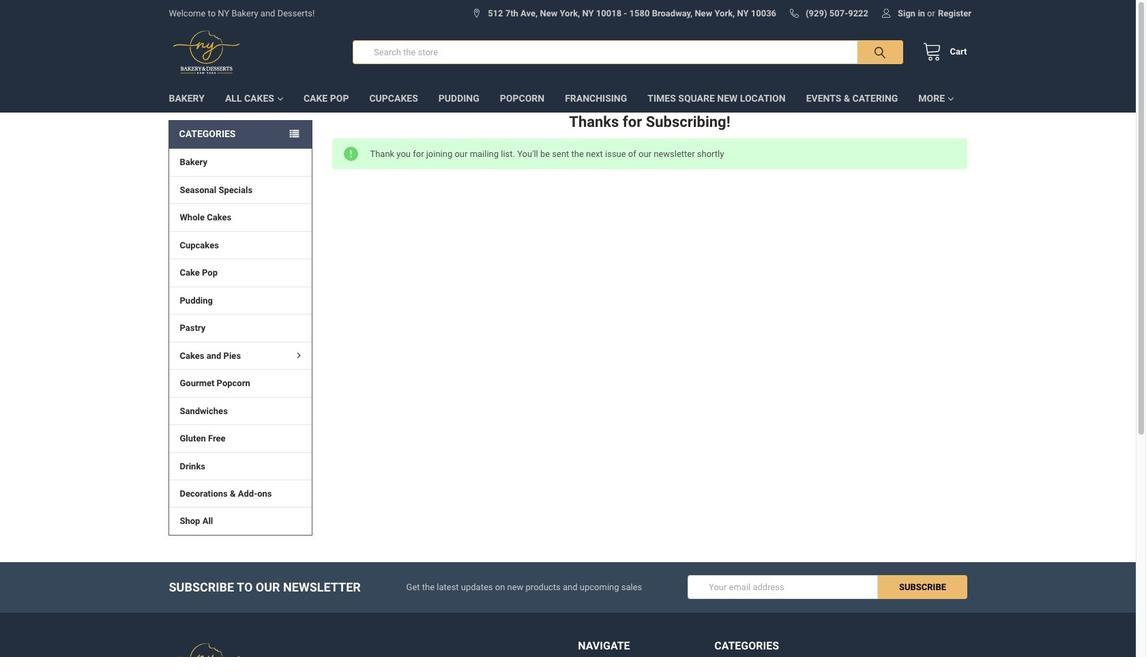 Task type: describe. For each thing, give the bounding box(es) containing it.
Search the store field
[[353, 41, 903, 64]]

1 ny bakery and desserts image from the top
[[169, 27, 245, 78]]

linear phone handset image
[[790, 9, 806, 18]]

2 ny bakery and desserts image from the top
[[169, 639, 245, 657]]

linear map marker image
[[472, 9, 488, 18]]

linear user image
[[882, 9, 898, 18]]



Task type: vqa. For each thing, say whether or not it's contained in the screenshot.
second NY Bakery and Desserts IMAGE from the top of the page
yes



Task type: locate. For each thing, give the bounding box(es) containing it.
0 vertical spatial ny bakery and desserts image
[[169, 27, 245, 78]]

Your email address email field
[[688, 575, 878, 599]]

None submit
[[828, 41, 903, 64], [878, 575, 967, 599], [828, 41, 903, 64], [878, 575, 967, 599]]

footer
[[0, 562, 1136, 657]]

banner
[[0, 0, 1136, 113]]

1 vertical spatial ny bakery and desserts image
[[169, 639, 245, 657]]

ny bakery and desserts image
[[169, 27, 245, 78], [169, 639, 245, 657]]



